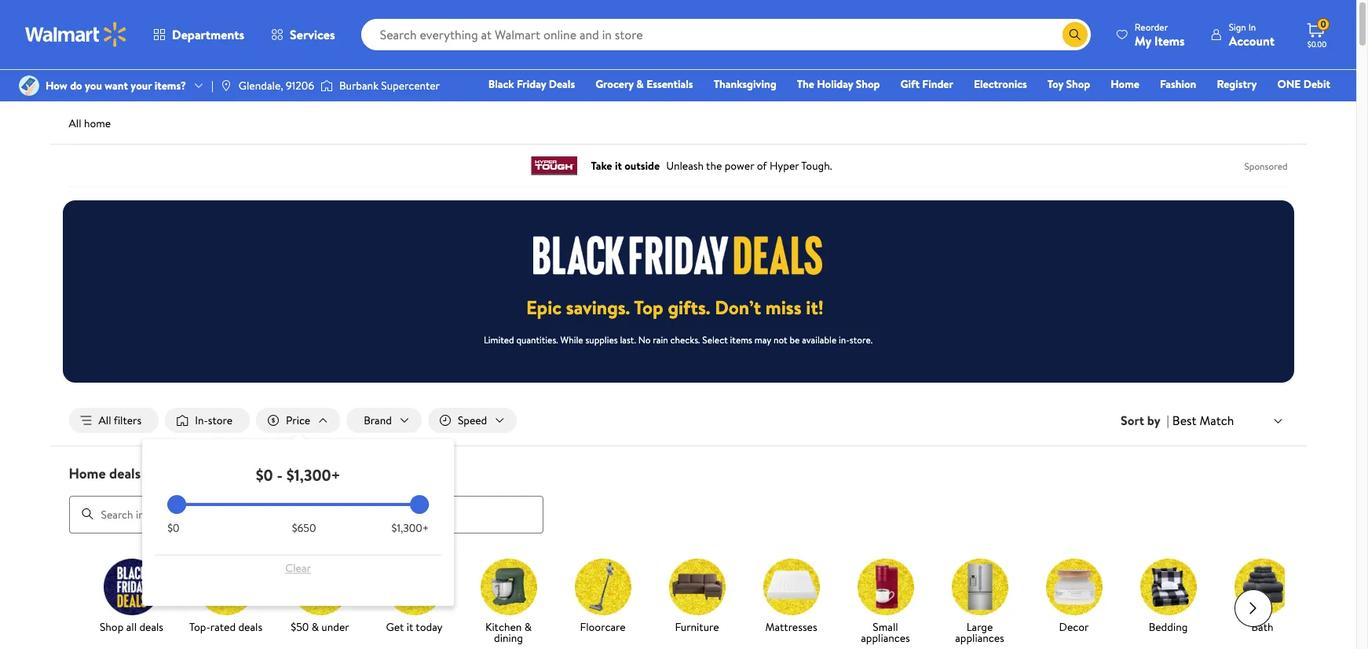 Task type: describe. For each thing, give the bounding box(es) containing it.
essentials
[[647, 76, 694, 92]]

my
[[1135, 32, 1152, 49]]

it!
[[806, 294, 824, 321]]

floorcare image
[[575, 558, 631, 615]]

decor link
[[1034, 558, 1115, 635]]

toy
[[1048, 76, 1064, 92]]

don't
[[715, 294, 761, 321]]

$50 & under image
[[292, 558, 348, 615]]

may
[[755, 333, 772, 347]]

0 horizontal spatial shop
[[100, 619, 124, 635]]

mattresses
[[766, 619, 818, 635]]

black friday deals
[[489, 76, 575, 92]]

in
[[1249, 20, 1257, 33]]

speed
[[458, 413, 487, 428]]

want
[[105, 78, 128, 93]]

top-rated deals link
[[185, 558, 267, 635]]

top-
[[189, 619, 210, 635]]

kitchen
[[486, 619, 522, 635]]

items
[[1155, 32, 1185, 49]]

1 horizontal spatial shop
[[856, 76, 880, 92]]

rain
[[653, 333, 668, 347]]

get it today
[[386, 619, 443, 635]]

home for home
[[1111, 76, 1140, 92]]

kitchen & dining link
[[468, 558, 550, 646]]

$0 range field
[[167, 503, 429, 506]]

get it today image
[[386, 558, 443, 615]]

sort by |
[[1121, 412, 1170, 429]]

in-
[[195, 413, 208, 428]]

brand button
[[347, 408, 422, 433]]

clear button
[[167, 556, 429, 581]]

departments
[[172, 26, 244, 43]]

fashion
[[1161, 76, 1197, 92]]

quantities.
[[517, 333, 558, 347]]

walmart black friday deals for days image
[[534, 236, 823, 275]]

large
[[967, 619, 993, 635]]

deals for shop
[[139, 619, 163, 635]]

Search search field
[[361, 19, 1091, 50]]

$50 & under
[[291, 619, 349, 635]]

how
[[46, 78, 67, 93]]

gifts.
[[668, 294, 711, 321]]

$0 for $0 - $1,300+
[[256, 464, 273, 486]]

glendale, 91206
[[239, 78, 314, 93]]

& for dining
[[525, 619, 532, 635]]

search image
[[81, 508, 94, 520]]

checks.
[[671, 333, 700, 347]]

all for all home
[[69, 116, 81, 131]]

grocery & essentials link
[[589, 75, 701, 93]]

services button
[[258, 16, 349, 53]]

Home deals search field
[[50, 464, 1307, 533]]

it
[[407, 619, 413, 635]]

epic
[[526, 294, 562, 321]]

gift
[[901, 76, 920, 92]]

deals inside search field
[[109, 464, 141, 483]]

all filters button
[[69, 408, 159, 433]]

rated
[[210, 619, 236, 635]]

glendale,
[[239, 78, 283, 93]]

0 vertical spatial |
[[211, 78, 214, 93]]

thanksgiving link
[[707, 75, 784, 93]]

one debit walmart+
[[1278, 76, 1331, 114]]

get it today link
[[374, 558, 455, 635]]

furniture image
[[669, 558, 726, 615]]

0
[[1321, 17, 1327, 31]]

account
[[1229, 32, 1275, 49]]

while
[[561, 333, 583, 347]]

sign in account
[[1229, 20, 1275, 49]]

burbank supercenter
[[339, 78, 440, 93]]

in-store button
[[165, 408, 250, 433]]

deals
[[549, 76, 575, 92]]

do
[[70, 78, 82, 93]]

walmart+
[[1284, 98, 1331, 114]]

best match
[[1173, 412, 1235, 429]]

supercenter
[[381, 78, 440, 93]]

fashion link
[[1153, 75, 1204, 93]]

& for under
[[312, 619, 319, 635]]

grocery & essentials
[[596, 76, 694, 92]]

how do you want your items?
[[46, 78, 186, 93]]

grocery
[[596, 76, 634, 92]]

the
[[797, 76, 815, 92]]

large appliances link
[[939, 558, 1021, 646]]

shop all deals link
[[91, 558, 172, 635]]

thanksgiving
[[714, 76, 777, 92]]

$50
[[291, 619, 309, 635]]

appliances for large
[[956, 630, 1005, 646]]

0 horizontal spatial $1,300+
[[287, 464, 341, 486]]

departments button
[[140, 16, 258, 53]]

bath image
[[1235, 558, 1291, 615]]

deals for top-
[[238, 619, 263, 635]]

price button
[[256, 408, 340, 433]]

floorcare
[[580, 619, 626, 635]]

by
[[1148, 412, 1161, 429]]

sort
[[1121, 412, 1145, 429]]

$650
[[292, 520, 316, 536]]



Task type: locate. For each thing, give the bounding box(es) containing it.
1 horizontal spatial home
[[1111, 76, 1140, 92]]

electronics
[[974, 76, 1028, 92]]

decor
[[1060, 619, 1089, 635]]

toy shop link
[[1041, 75, 1098, 93]]

$0 for $0
[[167, 520, 180, 536]]

store
[[208, 413, 233, 428]]

decor image
[[1046, 558, 1103, 615]]

kitchen & dining
[[486, 619, 532, 646]]

bath
[[1252, 619, 1274, 635]]

|
[[211, 78, 214, 93], [1167, 412, 1170, 429]]

0 vertical spatial home
[[1111, 76, 1140, 92]]

one debit link
[[1271, 75, 1338, 93]]

gift finder
[[901, 76, 954, 92]]

appliances down small appliances image in the right of the page
[[861, 630, 911, 646]]

deals right rated
[[238, 619, 263, 635]]

filters
[[114, 413, 142, 428]]

$0
[[256, 464, 273, 486], [167, 520, 180, 536]]

appliances
[[861, 630, 911, 646], [956, 630, 1005, 646]]

 image
[[19, 75, 39, 96]]

1 appliances from the left
[[861, 630, 911, 646]]

deals
[[109, 464, 141, 483], [139, 619, 163, 635], [238, 619, 263, 635]]

$0.00
[[1308, 39, 1327, 50]]

search icon image
[[1069, 28, 1082, 41]]

0 horizontal spatial all
[[69, 116, 81, 131]]

last.
[[620, 333, 636, 347]]

1 horizontal spatial  image
[[321, 78, 333, 94]]

kitchen & dining image
[[480, 558, 537, 615]]

select
[[703, 333, 728, 347]]

mattresses image
[[763, 558, 820, 615]]

 image
[[321, 78, 333, 94], [220, 79, 232, 92]]

large appliances
[[956, 619, 1005, 646]]

sort and filter section element
[[50, 395, 1307, 446]]

& right $50 on the bottom left of the page
[[312, 619, 319, 635]]

gift finder link
[[894, 75, 961, 93]]

dining
[[494, 630, 523, 646]]

you
[[85, 78, 102, 93]]

small appliances link
[[845, 558, 927, 646]]

& for essentials
[[637, 76, 644, 92]]

appliances down the large appliances image
[[956, 630, 1005, 646]]

the holiday shop
[[797, 76, 880, 92]]

deals right all
[[139, 619, 163, 635]]

0 horizontal spatial appliances
[[861, 630, 911, 646]]

shop left all
[[100, 619, 124, 635]]

top-rated deals
[[189, 619, 263, 635]]

$1,300+ up the get it today image
[[392, 520, 429, 536]]

& right grocery
[[637, 76, 644, 92]]

$1,300+
[[287, 464, 341, 486], [392, 520, 429, 536]]

1 vertical spatial all
[[99, 413, 111, 428]]

all home
[[69, 116, 111, 131]]

all for all filters
[[99, 413, 111, 428]]

all inside 'button'
[[99, 413, 111, 428]]

$1,300+ up the $0 range field
[[287, 464, 341, 486]]

2 horizontal spatial shop
[[1067, 76, 1091, 92]]

2 horizontal spatial &
[[637, 76, 644, 92]]

0 vertical spatial $0
[[256, 464, 273, 486]]

1 horizontal spatial $0
[[256, 464, 273, 486]]

1 vertical spatial home
[[69, 464, 106, 483]]

1 horizontal spatial &
[[525, 619, 532, 635]]

top
[[634, 294, 664, 321]]

| inside sort and filter section element
[[1167, 412, 1170, 429]]

walmart image
[[25, 22, 127, 47]]

1 horizontal spatial all
[[99, 413, 111, 428]]

1 horizontal spatial $1,300+
[[392, 520, 429, 536]]

sponsored
[[1245, 159, 1288, 172]]

home inside search field
[[69, 464, 106, 483]]

$0 - $1,300+
[[256, 464, 341, 486]]

1 vertical spatial |
[[1167, 412, 1170, 429]]

& inside kitchen & dining
[[525, 619, 532, 635]]

0 horizontal spatial |
[[211, 78, 214, 93]]

0 vertical spatial $1,300+
[[287, 464, 341, 486]]

price
[[286, 413, 311, 428]]

reorder
[[1135, 20, 1169, 33]]

top-rated deals image
[[198, 558, 254, 615]]

services
[[290, 26, 335, 43]]

registry
[[1217, 76, 1258, 92]]

available
[[802, 333, 837, 347]]

 image for glendale, 91206
[[220, 79, 232, 92]]

 image left glendale,
[[220, 79, 232, 92]]

& right dining
[[525, 619, 532, 635]]

bath link
[[1222, 558, 1304, 635]]

speed button
[[428, 408, 517, 433]]

| right items?
[[211, 78, 214, 93]]

epic savings. top gifts. don't miss it!
[[526, 294, 824, 321]]

& inside $50 & under link
[[312, 619, 319, 635]]

burbank
[[339, 78, 379, 93]]

& inside the 'grocery & essentials' link
[[637, 76, 644, 92]]

sign
[[1229, 20, 1247, 33]]

best match button
[[1170, 410, 1288, 431]]

deals down filters
[[109, 464, 141, 483]]

all left filters
[[99, 413, 111, 428]]

1 horizontal spatial appliances
[[956, 630, 1005, 646]]

1 vertical spatial $1,300+
[[392, 520, 429, 536]]

your
[[131, 78, 152, 93]]

| right the by
[[1167, 412, 1170, 429]]

debit
[[1304, 76, 1331, 92]]

appliances for small
[[861, 630, 911, 646]]

small appliances image
[[858, 558, 914, 615]]

shop right holiday
[[856, 76, 880, 92]]

shop right toy
[[1067, 76, 1091, 92]]

0 horizontal spatial  image
[[220, 79, 232, 92]]

0 horizontal spatial home
[[69, 464, 106, 483]]

store.
[[850, 333, 873, 347]]

floorcare link
[[562, 558, 644, 635]]

registry link
[[1210, 75, 1265, 93]]

0 horizontal spatial $0
[[167, 520, 180, 536]]

 image right 91206
[[321, 78, 333, 94]]

shop
[[856, 76, 880, 92], [1067, 76, 1091, 92], [100, 619, 124, 635]]

match
[[1200, 412, 1235, 429]]

small appliances
[[861, 619, 911, 646]]

finder
[[923, 76, 954, 92]]

1 horizontal spatial |
[[1167, 412, 1170, 429]]

small
[[873, 619, 899, 635]]

home up search image
[[69, 464, 106, 483]]

one
[[1278, 76, 1302, 92]]

0 $0.00
[[1308, 17, 1327, 50]]

0 vertical spatial all
[[69, 116, 81, 131]]

91206
[[286, 78, 314, 93]]

Search in Home deals search field
[[69, 495, 543, 533]]

be
[[790, 333, 800, 347]]

limited quantities. while supplies last. no rain checks. select items may not be available in-store.
[[484, 333, 873, 347]]

0 horizontal spatial &
[[312, 619, 319, 635]]

large appliances image
[[952, 558, 1009, 615]]

brand
[[364, 413, 392, 428]]

today
[[416, 619, 443, 635]]

holiday
[[817, 76, 854, 92]]

electronics link
[[967, 75, 1035, 93]]

bedding image
[[1141, 558, 1197, 615]]

shop all deals image
[[103, 558, 160, 615]]

Walmart Site-Wide search field
[[361, 19, 1091, 50]]

reorder my items
[[1135, 20, 1185, 49]]

home down my
[[1111, 76, 1140, 92]]

-
[[277, 464, 283, 486]]

bedding
[[1149, 619, 1188, 635]]

not
[[774, 333, 788, 347]]

get
[[386, 619, 404, 635]]

2 appliances from the left
[[956, 630, 1005, 646]]

next slide for chipmodulewithimages list image
[[1235, 589, 1273, 627]]

$1300 range field
[[167, 503, 429, 506]]

all filters
[[99, 413, 142, 428]]

1 vertical spatial $0
[[167, 520, 180, 536]]

friday
[[517, 76, 546, 92]]

home for home deals
[[69, 464, 106, 483]]

the holiday shop link
[[790, 75, 888, 93]]

all left the home
[[69, 116, 81, 131]]

shop all deals
[[100, 619, 163, 635]]

savings.
[[566, 294, 630, 321]]

home link
[[1104, 75, 1147, 93]]

all
[[69, 116, 81, 131], [99, 413, 111, 428]]

 image for burbank supercenter
[[321, 78, 333, 94]]



Task type: vqa. For each thing, say whether or not it's contained in the screenshot.
the $1,300+ to the right
yes



